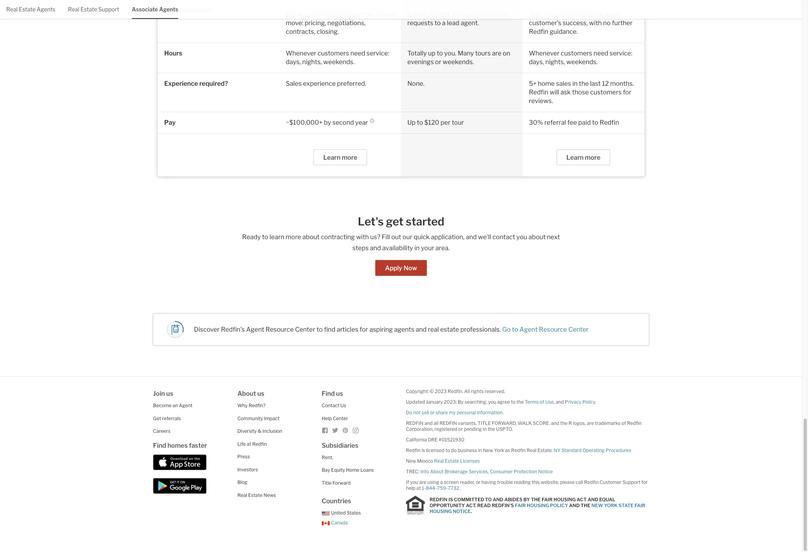 Task type: vqa. For each thing, say whether or not it's contained in the screenshot.
Shoshana Godwin link
no



Task type: locate. For each thing, give the bounding box(es) containing it.
more down paid
[[585, 154, 601, 162]]

bay equity home loans
[[322, 467, 374, 473]]

our
[[403, 234, 412, 241]]

learn down by
[[323, 154, 341, 162]]

apply now button
[[375, 260, 427, 276]]

or down services
[[476, 480, 481, 485]]

0 vertical spatial are
[[492, 50, 502, 57]]

are left using
[[419, 480, 426, 485]]

0 horizontal spatial service:
[[367, 50, 389, 57]]

about up why
[[237, 390, 256, 398]]

redfin inside 5+ home sales in the last 12 months. redfin will ask those customers for reviews.
[[529, 89, 548, 96]]

use
[[545, 399, 554, 405]]

about up using
[[430, 469, 444, 475]]

terms of use link
[[525, 399, 554, 405]]

759-
[[437, 485, 448, 491]]

customers down the "12"
[[590, 89, 622, 96]]

diversity
[[237, 428, 257, 434]]

with left no at top
[[589, 19, 602, 27]]

nights, up experience
[[302, 58, 322, 66]]

in inside redfin and all redfin variants, title forward, walk score, and the r logos, are trademarks of redfin corporation, registered or pending in the uspto.
[[483, 426, 487, 432]]

privacy policy link
[[565, 399, 595, 405]]

whenever
[[286, 50, 316, 57], [529, 50, 560, 57]]

responsibilities
[[164, 6, 212, 14]]

support right customer
[[623, 480, 641, 485]]

redfin right the call
[[584, 480, 599, 485]]

0 horizontal spatial whenever
[[286, 50, 316, 57]]

in right the pending
[[483, 426, 487, 432]]

1 horizontal spatial service:
[[610, 50, 633, 57]]

application,
[[431, 234, 465, 241]]

1 vertical spatial support
[[623, 480, 641, 485]]

or down up
[[435, 58, 441, 66]]

customers down guidance.
[[561, 50, 592, 57]]

2 horizontal spatial weekends.
[[567, 58, 598, 66]]

or inside redfin and all redfin variants, title forward, walk score, and the r logos, are trademarks of redfin corporation, registered or pending in the uspto.
[[458, 426, 463, 432]]

0 horizontal spatial find
[[153, 442, 166, 449]]

impact
[[264, 416, 280, 421]]

1 horizontal spatial with
[[589, 19, 602, 27]]

0 horizontal spatial of
[[540, 399, 544, 405]]

canada
[[331, 520, 348, 526]]

contact us
[[322, 403, 346, 409]]

services
[[469, 469, 488, 475]]

1 vertical spatial are
[[587, 420, 594, 426]]

call
[[576, 480, 583, 485]]

requests
[[407, 19, 433, 27]]

2 learn more from the left
[[567, 154, 601, 162]]

1 horizontal spatial need
[[594, 50, 609, 57]]

nights, up the sales
[[546, 58, 565, 66]]

0 horizontal spatial about
[[303, 234, 320, 241]]

redfin down customer's at the top right
[[529, 28, 548, 36]]

about
[[237, 390, 256, 398], [430, 469, 444, 475]]

1 horizontal spatial agent
[[246, 326, 264, 333]]

1 vertical spatial about
[[430, 469, 444, 475]]

whenever down guidance.
[[529, 50, 560, 57]]

agent right go
[[520, 326, 538, 333]]

1 horizontal spatial resource
[[539, 326, 567, 333]]

0 horizontal spatial resource
[[266, 326, 294, 333]]

2 vertical spatial you
[[410, 480, 418, 485]]

fair
[[542, 497, 553, 503], [515, 503, 526, 508], [635, 503, 646, 508]]

0 horizontal spatial ,
[[488, 469, 489, 475]]

new up trec:
[[406, 458, 416, 464]]

2 us from the left
[[257, 390, 264, 398]]

redfin,
[[430, 11, 451, 18]]

1 horizontal spatial weekends.
[[443, 58, 474, 66]]

agents
[[37, 6, 55, 13], [159, 6, 178, 13]]

is
[[422, 448, 425, 454]]

2 days, from the left
[[529, 58, 544, 66]]

service: up 'months.'
[[610, 50, 633, 57]]

1 horizontal spatial learn more
[[567, 154, 601, 162]]

0 horizontal spatial agents
[[37, 6, 55, 13]]

and right act
[[588, 497, 598, 503]]

us up redfin?
[[257, 390, 264, 398]]

redfin inside redfin is committed to and abides by the fair housing act and equal opportunity act. read redfin's
[[430, 497, 448, 503]]

0 vertical spatial support
[[98, 6, 119, 13]]

0 horizontal spatial nights,
[[302, 58, 322, 66]]

customers inside responsibilities guide customers through their whole move: pricing, negotiations, contracts, closing.
[[304, 11, 336, 18]]

are
[[492, 50, 502, 57], [587, 420, 594, 426], [419, 480, 426, 485]]

1 service: from the left
[[367, 50, 389, 57]]

redfin?
[[249, 403, 266, 409]]

and right to
[[493, 497, 504, 503]]

whenever down contracts, on the left top of page
[[286, 50, 316, 57]]

agent right an on the left bottom of the page
[[179, 403, 193, 409]]

weekends. down many
[[443, 58, 474, 66]]

rent.
[[322, 455, 333, 460]]

why
[[237, 403, 248, 409]]

1 horizontal spatial you
[[488, 399, 496, 405]]

real for real estate news
[[237, 492, 247, 498]]

whenever customers need service: days, nights, weekends. down 'closing.'
[[286, 50, 389, 66]]

0 vertical spatial about
[[237, 390, 256, 398]]

of right trademarks on the bottom right of the page
[[622, 420, 626, 426]]

help
[[406, 485, 416, 491]]

out
[[391, 234, 401, 241]]

1 horizontal spatial of
[[622, 420, 626, 426]]

find down careers
[[153, 442, 166, 449]]

more down 'second'
[[342, 154, 357, 162]]

r
[[569, 420, 572, 426]]

0 horizontal spatial learn more
[[323, 154, 357, 162]]

subsidiaries
[[322, 442, 359, 449]]

1 horizontal spatial about
[[430, 469, 444, 475]]

0 horizontal spatial more
[[286, 234, 301, 241]]

in inside ready to learn more about contracting with us? fill out our quick application, and we'll contact you about next steps and availability in your area.
[[415, 245, 420, 252]]

days, up 5+
[[529, 58, 544, 66]]

0 horizontal spatial days,
[[286, 58, 301, 66]]

0 horizontal spatial are
[[419, 480, 426, 485]]

your
[[421, 245, 434, 252]]

of left use
[[540, 399, 544, 405]]

with up steps
[[356, 234, 369, 241]]

a inside if you are using a screen reader, or having trouble reading this website, please call redfin customer support for help at
[[440, 480, 443, 485]]

life at redfin
[[237, 441, 267, 447]]

agent right redfin's
[[246, 326, 264, 333]]

diversity & inclusion
[[237, 428, 282, 434]]

learn more down paid
[[567, 154, 601, 162]]

whenever customers need service: days, nights, weekends. up last
[[529, 50, 633, 66]]

and right policy on the right bottom of the page
[[569, 503, 580, 508]]

learn more button down paid
[[557, 150, 610, 165]]

pricing,
[[305, 19, 326, 27]]

2 service: from the left
[[610, 50, 633, 57]]

us for join us
[[166, 390, 173, 398]]

reserved.
[[485, 389, 505, 395]]

for down 'months.'
[[623, 89, 632, 96]]

0 horizontal spatial new
[[406, 458, 416, 464]]

0 vertical spatial of
[[540, 399, 544, 405]]

for up no at top
[[595, 11, 604, 18]]

1 horizontal spatial ,
[[554, 399, 555, 405]]

are left on
[[492, 50, 502, 57]]

us
[[341, 403, 346, 409]]

1 horizontal spatial new
[[483, 448, 493, 454]]

redfin down not
[[406, 420, 424, 426]]

score,
[[533, 420, 550, 426]]

0 horizontal spatial us
[[166, 390, 173, 398]]

us up us
[[336, 390, 343, 398]]

. right privacy
[[595, 399, 596, 405]]

0 horizontal spatial at
[[247, 441, 251, 447]]

learn more down 'second'
[[323, 154, 357, 162]]

1 horizontal spatial the
[[581, 503, 591, 508]]

contact
[[493, 234, 515, 241]]

. down 'agree'
[[503, 410, 504, 416]]

days,
[[286, 58, 301, 66], [529, 58, 544, 66]]

full
[[544, 11, 554, 18]]

you right if
[[410, 480, 418, 485]]

1 horizontal spatial learn
[[567, 154, 584, 162]]

.
[[595, 399, 596, 405], [503, 410, 504, 416], [459, 485, 460, 491], [471, 508, 472, 514]]

download the redfin app from the google play store image
[[153, 478, 207, 494]]

, left privacy
[[554, 399, 555, 405]]

and left we'll
[[466, 234, 477, 241]]

, up having
[[488, 469, 489, 475]]

many
[[458, 50, 474, 57]]

learn
[[270, 234, 284, 241]]

1 horizontal spatial agents
[[159, 6, 178, 13]]

area.
[[436, 245, 450, 252]]

1 horizontal spatial support
[[623, 480, 641, 485]]

0 vertical spatial find
[[322, 390, 335, 398]]

30% referral fee paid to redfin
[[529, 119, 619, 127]]

estate inside real estate support link
[[81, 6, 97, 13]]

bay equity home loans button
[[322, 467, 374, 473]]

about left next
[[529, 234, 546, 241]]

0 horizontal spatial whenever customers need service: days, nights, weekends.
[[286, 50, 389, 66]]

contracts,
[[286, 28, 315, 36]]

0 horizontal spatial with
[[356, 234, 369, 241]]

will
[[550, 89, 559, 96]]

you right contact
[[517, 234, 527, 241]]

the right by
[[531, 497, 541, 503]]

variants,
[[458, 420, 477, 426]]

a right using
[[440, 480, 443, 485]]

redfin
[[529, 28, 548, 36], [529, 89, 548, 96], [600, 119, 619, 127], [627, 420, 642, 426], [252, 441, 267, 447], [406, 448, 421, 454], [511, 448, 526, 454], [584, 480, 599, 485]]

disclaimer image
[[370, 119, 375, 123]]

in up those
[[573, 80, 578, 88]]

customers down 'closing.'
[[318, 50, 349, 57]]

1 horizontal spatial find
[[322, 390, 335, 398]]

and left real
[[416, 326, 427, 333]]

0 horizontal spatial you
[[410, 480, 418, 485]]

a
[[442, 19, 446, 27], [440, 480, 443, 485]]

associate
[[132, 6, 158, 13]]

1 learn more button from the left
[[314, 150, 367, 165]]

1 need from the left
[[351, 50, 365, 57]]

lead
[[447, 19, 459, 27]]

housing inside new york state fair housing notice
[[430, 508, 452, 514]]

0 horizontal spatial need
[[351, 50, 365, 57]]

act.
[[466, 503, 476, 508]]

2 horizontal spatial us
[[336, 390, 343, 398]]

or inside totally up to you. many tours are on evenings or weekends.
[[435, 58, 441, 66]]

redfin down the 1-844-759-7732 link
[[430, 497, 448, 503]]

find up "contact"
[[322, 390, 335, 398]]

learn down 30% referral fee paid to redfin in the right of the page
[[567, 154, 584, 162]]

for right customer
[[642, 480, 648, 485]]

join
[[153, 390, 165, 398]]

next
[[547, 234, 560, 241]]

estate for news
[[248, 492, 263, 498]]

trec: info about brokerage services , consumer protection notice
[[406, 469, 553, 475]]

3 us from the left
[[336, 390, 343, 398]]

0 vertical spatial a
[[442, 19, 446, 27]]

whole
[[377, 11, 395, 18]]

download the redfin app on the apple app store image
[[153, 455, 207, 470]]

redfin inside if you are using a screen reader, or having trouble reading this website, please call redfin customer support for help at
[[584, 480, 599, 485]]

or left the pending
[[458, 426, 463, 432]]

real for real estate agents
[[6, 6, 18, 13]]

1 vertical spatial at
[[417, 485, 421, 491]]

are right logos,
[[587, 420, 594, 426]]

in
[[573, 80, 578, 88], [415, 245, 420, 252], [483, 426, 487, 432], [478, 448, 482, 454]]

days, up sales
[[286, 58, 301, 66]]

1 horizontal spatial us
[[257, 390, 264, 398]]

1 resource from the left
[[266, 326, 294, 333]]

need up the "12"
[[594, 50, 609, 57]]

1 horizontal spatial learn more button
[[557, 150, 610, 165]]

1 horizontal spatial fair
[[542, 497, 553, 503]]

2 nights, from the left
[[546, 58, 565, 66]]

blog button
[[237, 480, 248, 485]]

at right life
[[247, 441, 251, 447]]

redfin right trademarks on the bottom right of the page
[[627, 420, 642, 426]]

1 horizontal spatial whenever
[[529, 50, 560, 57]]

explain redfin, forwarding service requests to a lead agent.
[[407, 11, 507, 27]]

take
[[529, 11, 543, 18]]

2 horizontal spatial fair
[[635, 503, 646, 508]]

explain
[[407, 11, 429, 18]]

1 us from the left
[[166, 390, 173, 398]]

new left york
[[483, 448, 493, 454]]

updated january 2023: by searching, you agree to the terms of use , and privacy policy .
[[406, 399, 596, 405]]

screen
[[444, 480, 459, 485]]

0 vertical spatial new
[[483, 448, 493, 454]]

0 horizontal spatial housing
[[430, 508, 452, 514]]

1 learn more from the left
[[323, 154, 357, 162]]

us right join
[[166, 390, 173, 398]]

0 vertical spatial with
[[589, 19, 602, 27]]

0 horizontal spatial learn
[[323, 154, 341, 162]]

business
[[458, 448, 477, 454]]

1 horizontal spatial about
[[529, 234, 546, 241]]

up
[[407, 119, 416, 127]]

1 horizontal spatial are
[[492, 50, 502, 57]]

ask
[[561, 89, 571, 96]]

mexico
[[417, 458, 433, 464]]

and right score,
[[551, 420, 559, 426]]

evenings
[[407, 58, 434, 66]]

negotiations,
[[328, 19, 366, 27]]

1 vertical spatial a
[[440, 480, 443, 485]]

weekends. up last
[[567, 58, 598, 66]]

support left the associate
[[98, 6, 119, 13]]

procedures
[[606, 448, 632, 454]]

or inside if you are using a screen reader, or having trouble reading this website, please call redfin customer support for help at
[[476, 480, 481, 485]]

california
[[406, 437, 427, 443]]

the up those
[[579, 80, 589, 88]]

further
[[612, 19, 633, 27]]

1 horizontal spatial center
[[333, 416, 348, 421]]

more right learn at top left
[[286, 234, 301, 241]]

0 horizontal spatial support
[[98, 6, 119, 13]]

1 horizontal spatial whenever customers need service: days, nights, weekends.
[[529, 50, 633, 66]]

2 vertical spatial are
[[419, 480, 426, 485]]

in left your
[[415, 245, 420, 252]]

info about brokerage services link
[[421, 469, 488, 475]]

2 horizontal spatial you
[[517, 234, 527, 241]]

0 vertical spatial at
[[247, 441, 251, 447]]

2 horizontal spatial agent
[[520, 326, 538, 333]]

2 horizontal spatial housing
[[554, 497, 576, 503]]

1 whenever customers need service: days, nights, weekends. from the left
[[286, 50, 389, 66]]

estate for agents
[[19, 6, 36, 13]]

nights,
[[302, 58, 322, 66], [546, 58, 565, 66]]

do
[[406, 410, 412, 416]]

0 horizontal spatial agent
[[179, 403, 193, 409]]

resource
[[266, 326, 294, 333], [539, 326, 567, 333]]

uspto.
[[496, 426, 513, 432]]

redfin for is
[[430, 497, 448, 503]]

are inside redfin and all redfin variants, title forward, walk score, and the r logos, are trademarks of redfin corporation, registered or pending in the uspto.
[[587, 420, 594, 426]]

0 horizontal spatial weekends.
[[323, 58, 355, 66]]

their
[[362, 11, 376, 18]]

you inside if you are using a screen reader, or having trouble reading this website, please call redfin customer support for help at
[[410, 480, 418, 485]]

redfin facebook image
[[322, 428, 328, 434]]

for inside 5+ home sales in the last 12 months. redfin will ask those customers for reviews.
[[623, 89, 632, 96]]

2 horizontal spatial center
[[569, 326, 589, 333]]

estate
[[19, 6, 36, 13], [81, 6, 97, 13], [445, 458, 459, 464], [248, 492, 263, 498]]

using
[[427, 480, 439, 485]]

equal housing opportunity image
[[406, 496, 425, 515]]

service: left totally
[[367, 50, 389, 57]]

and left all
[[425, 420, 433, 426]]

1 vertical spatial of
[[622, 420, 626, 426]]

about left contracting
[[303, 234, 320, 241]]

0 vertical spatial you
[[517, 234, 527, 241]]

redfin up reviews.
[[529, 89, 548, 96]]

2 weekends. from the left
[[443, 58, 474, 66]]

redfin right as
[[511, 448, 526, 454]]

the
[[579, 80, 589, 88], [517, 399, 524, 405], [560, 420, 568, 426], [488, 426, 495, 432]]

0 horizontal spatial learn more button
[[314, 150, 367, 165]]

0 horizontal spatial the
[[531, 497, 541, 503]]

press
[[237, 454, 250, 460]]

1 horizontal spatial at
[[417, 485, 421, 491]]

0 horizontal spatial about
[[237, 390, 256, 398]]

pay
[[164, 119, 176, 127]]

learn more button down 'second'
[[314, 150, 367, 165]]

to inside explain redfin, forwarding service requests to a lead agent.
[[435, 19, 441, 27]]

redfin twitter image
[[332, 428, 338, 434]]

experience
[[164, 80, 198, 88]]

standard
[[562, 448, 582, 454]]

2 horizontal spatial are
[[587, 420, 594, 426]]

for inside if you are using a screen reader, or having trouble reading this website, please call redfin customer support for help at
[[642, 480, 648, 485]]

1 vertical spatial find
[[153, 442, 166, 449]]

1 vertical spatial with
[[356, 234, 369, 241]]

a left the lead
[[442, 19, 446, 27]]

redfin pinterest image
[[342, 428, 349, 434]]

customers up pricing,
[[304, 11, 336, 18]]

find for find us
[[322, 390, 335, 398]]

sell
[[422, 410, 429, 416]]

at left 1-
[[417, 485, 421, 491]]

you up information
[[488, 399, 496, 405]]

need up "preferred."
[[351, 50, 365, 57]]

1 horizontal spatial nights,
[[546, 58, 565, 66]]

estate inside real estate agents link
[[19, 6, 36, 13]]

get referrals
[[153, 416, 181, 421]]

1 horizontal spatial days,
[[529, 58, 544, 66]]

discover redfin's agent resource center to find articles for aspiring agents and real estate professionals. go to agent resource center
[[194, 326, 589, 333]]

weekends. up "preferred."
[[323, 58, 355, 66]]



Task type: describe. For each thing, give the bounding box(es) containing it.
5+
[[529, 80, 537, 88]]

find for find homes faster
[[153, 442, 166, 449]]

home
[[346, 467, 360, 473]]

#01521930
[[439, 437, 465, 443]]

paid
[[579, 119, 591, 127]]

agents
[[394, 326, 414, 333]]

. down committed at the right bottom of page
[[471, 508, 472, 514]]

1 learn from the left
[[323, 154, 341, 162]]

2 agents from the left
[[159, 6, 178, 13]]

redfin for and
[[406, 420, 424, 426]]

up to $120 per tour
[[407, 119, 464, 127]]

not
[[413, 410, 421, 416]]

weekends. inside totally up to you. many tours are on evenings or weekends.
[[443, 58, 474, 66]]

0 vertical spatial ,
[[554, 399, 555, 405]]

redfin inside redfin and all redfin variants, title forward, walk score, and the r logos, are trademarks of redfin corporation, registered or pending in the uspto.
[[627, 420, 642, 426]]

articles
[[337, 326, 358, 333]]

new
[[592, 503, 603, 508]]

0 horizontal spatial fair
[[515, 503, 526, 508]]

0 horizontal spatial and
[[493, 497, 504, 503]]

redfin down &
[[252, 441, 267, 447]]

take full responsibility for each customer's success, with no further redfin guidance.
[[529, 11, 633, 36]]

1 weekends. from the left
[[323, 58, 355, 66]]

to inside ready to learn more about contracting with us? fill out our quick application, and we'll contact you about next steps and availability in your area.
[[262, 234, 268, 241]]

none.
[[407, 80, 425, 88]]

in inside 5+ home sales in the last 12 months. redfin will ask those customers for reviews.
[[573, 80, 578, 88]]

~$100,000+ by second year
[[286, 119, 368, 127]]

to inside totally up to you. many tours are on evenings or weekends.
[[437, 50, 443, 57]]

is
[[449, 497, 453, 503]]

preferred.
[[337, 80, 366, 88]]

pending
[[464, 426, 482, 432]]

all
[[434, 420, 439, 426]]

with inside take full responsibility for each customer's success, with no further redfin guidance.
[[589, 19, 602, 27]]

agent for become an agent
[[179, 403, 193, 409]]

of inside redfin and all redfin variants, title forward, walk score, and the r logos, are trademarks of redfin corporation, registered or pending in the uspto.
[[622, 420, 626, 426]]

policy
[[583, 399, 595, 405]]

customers inside 5+ home sales in the last 12 months. redfin will ask those customers for reviews.
[[590, 89, 622, 96]]

estate for support
[[81, 6, 97, 13]]

1 agents from the left
[[37, 6, 55, 13]]

2 horizontal spatial more
[[585, 154, 601, 162]]

you inside ready to learn more about contracting with us? fill out our quick application, and we'll contact you about next steps and availability in your area.
[[517, 234, 527, 241]]

redfin is licensed to do business in new york as redfin real estate. ny standard operating procedures
[[406, 448, 632, 454]]

are inside if you are using a screen reader, or having trouble reading this website, please call redfin customer support for help at
[[419, 480, 426, 485]]

agent for discover redfin's agent resource center to find articles for aspiring agents and real estate professionals. go to agent resource center
[[246, 326, 264, 333]]

fair inside new york state fair housing notice
[[635, 503, 646, 508]]

information
[[477, 410, 503, 416]]

community impact button
[[237, 416, 280, 421]]

abides
[[504, 497, 523, 503]]

associate agents link
[[132, 0, 178, 18]]

contact us button
[[322, 403, 346, 409]]

life at redfin button
[[237, 441, 267, 447]]

us for about us
[[257, 390, 264, 398]]

a inside explain redfin, forwarding service requests to a lead agent.
[[442, 19, 446, 27]]

redfin inside take full responsibility for each customer's success, with no further redfin guidance.
[[529, 28, 548, 36]]

sales
[[286, 80, 302, 88]]

responsibilities guide customers through their whole move: pricing, negotiations, contracts, closing.
[[164, 6, 395, 36]]

2 whenever customers need service: days, nights, weekends. from the left
[[529, 50, 633, 66]]

if you are using a screen reader, or having trouble reading this website, please call redfin customer support for help at
[[406, 480, 648, 491]]

copyright:
[[406, 389, 429, 395]]

redfin down my
[[440, 420, 457, 426]]

3 weekends. from the left
[[567, 58, 598, 66]]

estate.
[[538, 448, 553, 454]]

please
[[560, 480, 575, 485]]

us for find us
[[336, 390, 343, 398]]

rights
[[471, 389, 484, 395]]

us flag image
[[322, 512, 330, 516]]

in right business
[[478, 448, 482, 454]]

months.
[[610, 80, 634, 88]]

title
[[322, 480, 332, 486]]

find homes faster
[[153, 442, 207, 449]]

at inside if you are using a screen reader, or having trouble reading this website, please call redfin customer support for help at
[[417, 485, 421, 491]]

redfin left is
[[406, 448, 421, 454]]

tours
[[475, 50, 491, 57]]

personal
[[457, 410, 476, 416]]

real estate support
[[68, 6, 119, 13]]

consumer
[[490, 469, 513, 475]]

canadian flag image
[[322, 521, 330, 525]]

with inside ready to learn more about contracting with us? fill out our quick application, and we'll contact you about next steps and availability in your area.
[[356, 234, 369, 241]]

2 resource from the left
[[539, 326, 567, 333]]

consumer protection notice link
[[490, 469, 553, 475]]

1-844-759-7732 .
[[422, 485, 460, 491]]

1 vertical spatial new
[[406, 458, 416, 464]]

associate agents
[[132, 6, 178, 13]]

real estate support link
[[68, 0, 119, 18]]

sales
[[556, 80, 571, 88]]

the left the terms
[[517, 399, 524, 405]]

california dre #01521930
[[406, 437, 465, 443]]

the inside 5+ home sales in the last 12 months. redfin will ask those customers for reviews.
[[579, 80, 589, 88]]

last
[[590, 80, 601, 88]]

bay
[[322, 467, 330, 473]]

help center
[[322, 416, 348, 421]]

on
[[503, 50, 510, 57]]

the inside redfin is committed to and abides by the fair housing act and equal opportunity act. read redfin's
[[531, 497, 541, 503]]

corporation,
[[406, 426, 434, 432]]

0 horizontal spatial center
[[295, 326, 315, 333]]

2 need from the left
[[594, 50, 609, 57]]

trademarks
[[595, 420, 621, 426]]

or right 'sell'
[[430, 410, 435, 416]]

fair housing policy and the
[[515, 503, 592, 508]]

registered
[[435, 426, 457, 432]]

for right articles
[[360, 326, 368, 333]]

all
[[464, 389, 470, 395]]

1 horizontal spatial housing
[[527, 503, 549, 508]]

fair inside redfin is committed to and abides by the fair housing act and equal opportunity act. read redfin's
[[542, 497, 553, 503]]

january
[[426, 399, 443, 405]]

1 days, from the left
[[286, 58, 301, 66]]

1 nights, from the left
[[302, 58, 322, 66]]

1 horizontal spatial and
[[569, 503, 580, 508]]

more inside ready to learn more about contracting with us? fill out our quick application, and we'll contact you about next steps and availability in your area.
[[286, 234, 301, 241]]

united states
[[331, 510, 361, 516]]

. right screen
[[459, 485, 460, 491]]

go
[[502, 326, 511, 333]]

©
[[430, 389, 434, 395]]

closing.
[[317, 28, 339, 36]]

protection
[[514, 469, 537, 475]]

844-
[[426, 485, 437, 491]]

1 whenever from the left
[[286, 50, 316, 57]]

for inside take full responsibility for each customer's success, with no further redfin guidance.
[[595, 11, 604, 18]]

contact
[[322, 403, 340, 409]]

1 vertical spatial you
[[488, 399, 496, 405]]

redfin instagram image
[[352, 428, 359, 434]]

sales experience preferred.
[[286, 80, 366, 88]]

redfin.
[[448, 389, 463, 395]]

1 about from the left
[[303, 234, 320, 241]]

2 horizontal spatial and
[[588, 497, 598, 503]]

real estate agents
[[6, 6, 55, 13]]

housing inside redfin is committed to and abides by the fair housing act and equal opportunity act. read redfin's
[[554, 497, 576, 503]]

redfin right paid
[[600, 119, 619, 127]]

united
[[331, 510, 346, 516]]

support inside if you are using a screen reader, or having trouble reading this website, please call redfin customer support for help at
[[623, 480, 641, 485]]

discover
[[194, 326, 220, 333]]

no
[[603, 19, 611, 27]]

year
[[355, 119, 368, 127]]

get referrals button
[[153, 416, 181, 421]]

real estate agent image
[[166, 321, 185, 339]]

the left "uspto."
[[488, 426, 495, 432]]

the left r
[[560, 420, 568, 426]]

1 horizontal spatial more
[[342, 154, 357, 162]]

12
[[602, 80, 609, 88]]

2 whenever from the left
[[529, 50, 560, 57]]

get
[[386, 215, 404, 228]]

trec:
[[406, 469, 420, 475]]

are inside totally up to you. many tours are on evenings or weekends.
[[492, 50, 502, 57]]

blog
[[237, 480, 248, 485]]

real for real estate support
[[68, 6, 79, 13]]

and down us?
[[370, 245, 381, 252]]

and right use
[[556, 399, 564, 405]]

totally up to you. many tours are on evenings or weekends.
[[407, 50, 510, 66]]

2 learn from the left
[[567, 154, 584, 162]]

if
[[406, 480, 409, 485]]

reader,
[[460, 480, 475, 485]]

equity
[[331, 467, 345, 473]]

1-
[[422, 485, 426, 491]]

2 learn more button from the left
[[557, 150, 610, 165]]

apply
[[385, 265, 402, 272]]

2 about from the left
[[529, 234, 546, 241]]

1 vertical spatial ,
[[488, 469, 489, 475]]

read
[[477, 503, 491, 508]]

by
[[458, 399, 464, 405]]

forwarding
[[452, 11, 484, 18]]



